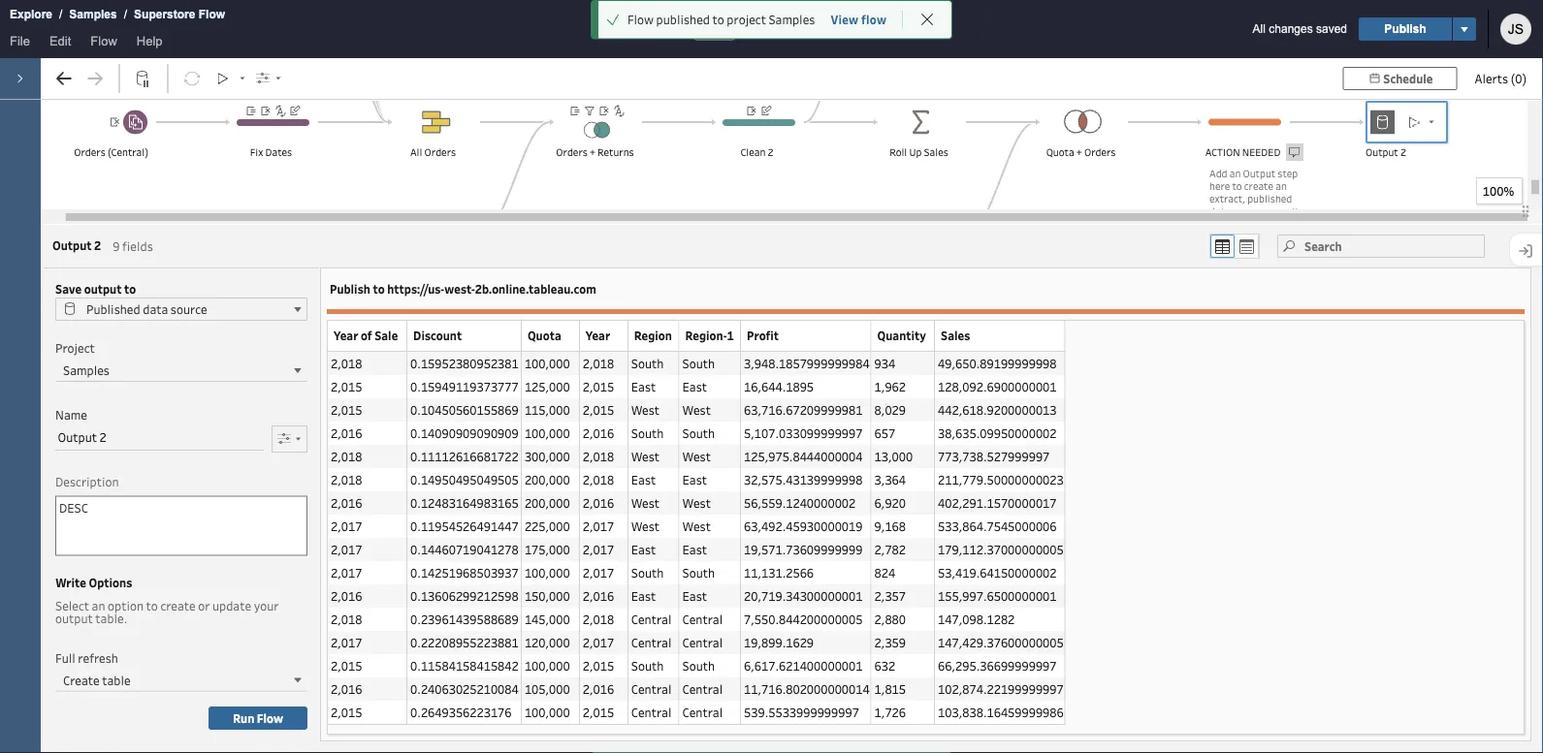 Task type: locate. For each thing, give the bounding box(es) containing it.
1 vertical spatial 200,000
[[525, 495, 570, 511]]

None radio
[[1211, 235, 1235, 258], [1235, 235, 1259, 258], [1211, 235, 1235, 258], [1235, 235, 1259, 258]]

2 + from the left
[[1077, 146, 1083, 159]]

1 horizontal spatial publish
[[1385, 22, 1427, 35]]

8,029
[[875, 402, 906, 418]]

1 vertical spatial sales
[[941, 328, 971, 344]]

3 orders from the left
[[556, 146, 588, 159]]

to up the published data source
[[124, 281, 136, 297]]

100,000 down 120,000
[[525, 658, 570, 674]]

create inside add an output step here to create an extract, published data source, or write the flow results to a database. to learn more, see tabsoft.co/prepsamp
[[1245, 179, 1274, 193]]

publish up 'year of sale'
[[330, 281, 370, 297]]

1 2,018 2,015 2,015 2,016 2,018 2,018 2,016 2,017 2,017 2,017 2,016 2,018 2,017 2,015 2,016 2,015 from the left
[[331, 356, 362, 721]]

0 horizontal spatial year
[[334, 328, 358, 344]]

128,092.6900000001
[[938, 379, 1057, 395]]

0 vertical spatial create
[[1245, 179, 1274, 193]]

53,419.64150000002
[[938, 565, 1057, 581]]

/ up edit
[[59, 8, 62, 21]]

changes
[[1269, 22, 1313, 35]]

0 vertical spatial all
[[1253, 22, 1266, 35]]

1 horizontal spatial create
[[1245, 179, 1274, 193]]

data down the here at right top
[[1210, 204, 1231, 218]]

66,295.36699999997
[[938, 658, 1057, 674]]

year for year
[[586, 328, 610, 344]]

3,364
[[875, 472, 906, 488]]

2,357
[[875, 589, 906, 605]]

flow inside alert
[[628, 11, 654, 27]]

samples inside dropdown button
[[63, 363, 110, 379]]

samples button
[[55, 359, 308, 382]]

0 vertical spatial publish
[[1385, 22, 1427, 35]]

2 100,000 from the top
[[525, 426, 570, 442]]

1 + from the left
[[590, 146, 596, 159]]

sales up 49,650.89199999998
[[941, 328, 971, 344]]

edit button
[[40, 30, 81, 58]]

1 vertical spatial all
[[410, 146, 423, 159]]

output
[[1366, 146, 1399, 159], [1243, 166, 1276, 180], [52, 238, 92, 253], [58, 430, 97, 446]]

1 vertical spatial quota
[[528, 328, 562, 344]]

to left https://us-
[[373, 281, 385, 297]]

0 vertical spatial flow
[[862, 12, 887, 27]]

1 horizontal spatial south east west south west east west west east south east central central south central central
[[683, 356, 723, 721]]

quota
[[1047, 146, 1075, 159], [528, 328, 562, 344]]

help
[[137, 33, 163, 48]]

/ right 'samples' link
[[124, 8, 127, 21]]

0 horizontal spatial south east west south west east west west east south east central central south central central
[[631, 356, 672, 721]]

100,000 up 150,000
[[525, 565, 570, 581]]

2 left 9
[[94, 238, 101, 253]]

2,018 2,015 2,015 2,016 2,018 2,018 2,016 2,017 2,017 2,017 2,016 2,018 2,017 2,015 2,016 2,015
[[331, 356, 362, 721], [583, 356, 614, 721]]

an right add
[[1230, 166, 1241, 180]]

publish for publish to https://us-west-2b.online.tableau.com
[[330, 281, 370, 297]]

data
[[1210, 204, 1231, 218], [143, 302, 168, 318]]

0 vertical spatial output 2
[[1366, 146, 1407, 159]]

1 horizontal spatial an
[[1230, 166, 1241, 180]]

data inside dropdown button
[[143, 302, 168, 318]]

flow inside "popup button"
[[91, 33, 117, 48]]

0.22208955223881
[[411, 635, 519, 651]]

js
[[1509, 21, 1525, 36]]

2,880
[[875, 612, 906, 628]]

2 south east west south west east west west east south east central central south central central from the left
[[683, 356, 723, 721]]

0.15949119373777
[[411, 379, 519, 395]]

year left region
[[586, 328, 610, 344]]

central
[[631, 612, 672, 628], [683, 612, 723, 628], [631, 635, 672, 651], [683, 635, 723, 651], [631, 682, 672, 698], [683, 682, 723, 698], [631, 705, 672, 721], [683, 705, 723, 721]]

refresh
[[78, 651, 118, 667]]

1,962
[[875, 379, 906, 395]]

extract,
[[1210, 192, 1246, 205]]

1 vertical spatial data
[[143, 302, 168, 318]]

1 100,000 from the top
[[525, 356, 570, 372]]

0 vertical spatial or
[[1269, 204, 1278, 218]]

103,838.16459999986
[[938, 705, 1064, 721]]

action needed
[[1206, 146, 1281, 159]]

0 horizontal spatial publish
[[330, 281, 370, 297]]

published
[[86, 302, 140, 318]]

0 vertical spatial data
[[1210, 204, 1231, 218]]

output 2 down run flow image
[[1366, 146, 1407, 159]]

1 horizontal spatial +
[[1077, 146, 1083, 159]]

published left project
[[657, 11, 710, 27]]

your
[[254, 598, 279, 614]]

1 200,000 from the top
[[525, 472, 570, 488]]

0 vertical spatial published
[[657, 11, 710, 27]]

flow
[[862, 12, 887, 27], [1227, 217, 1248, 230]]

2b.online.tableau.com
[[475, 281, 597, 297]]

200,000 down "300,000" on the bottom left of the page
[[525, 472, 570, 488]]

or left update
[[198, 598, 210, 614]]

run flow image
[[1401, 109, 1427, 135]]

quota for quota + orders
[[1047, 146, 1075, 159]]

year left of
[[334, 328, 358, 344]]

1 horizontal spatial 2,018 2,015 2,015 2,016 2,018 2,018 2,016 2,017 2,017 2,017 2,016 2,018 2,017 2,015 2,016 2,015
[[583, 356, 614, 721]]

an inside select an option to create or update your output table.
[[92, 598, 105, 614]]

output down the schedule "button"
[[1366, 146, 1399, 159]]

view flow
[[831, 12, 887, 27]]

flow published to project samples alert
[[628, 11, 815, 29]]

output 2 left 9
[[52, 238, 101, 253]]

1 vertical spatial published
[[1248, 192, 1293, 205]]

write
[[55, 575, 86, 591]]

2,017
[[331, 519, 362, 535], [583, 519, 614, 535], [331, 542, 362, 558], [583, 542, 614, 558], [331, 565, 362, 581], [583, 565, 614, 581], [331, 635, 362, 651], [583, 635, 614, 651]]

publish
[[1385, 22, 1427, 35], [330, 281, 370, 297]]

225,000
[[525, 519, 570, 535]]

1 horizontal spatial quota
[[1047, 146, 1075, 159]]

2 year from the left
[[586, 328, 610, 344]]

write options
[[55, 575, 132, 591]]

create
[[1245, 179, 1274, 193], [160, 598, 196, 614]]

an up write
[[1276, 179, 1287, 193]]

1 horizontal spatial flow
[[1227, 217, 1248, 230]]

0 horizontal spatial 2,018 2,015 2,015 2,016 2,018 2,018 2,016 2,017 2,017 2,017 2,016 2,018 2,017 2,015 2,016 2,015
[[331, 356, 362, 721]]

6,920
[[875, 495, 906, 511]]

flow right "the"
[[1227, 217, 1248, 230]]

2 200,000 from the top
[[525, 495, 570, 511]]

output down the write at the bottom left of page
[[55, 611, 93, 627]]

1 vertical spatial create
[[160, 598, 196, 614]]

samples down project
[[63, 363, 110, 379]]

superstore flow
[[744, 20, 858, 38]]

1 vertical spatial or
[[198, 598, 210, 614]]

145,000
[[525, 612, 570, 628]]

publish to https://us-west-2b.online.tableau.com
[[330, 281, 597, 297]]

2 up "description"
[[100, 430, 107, 446]]

select an option to create or update your output table.
[[55, 598, 279, 627]]

create table
[[63, 673, 131, 689]]

sales right up
[[924, 146, 949, 159]]

0 horizontal spatial quota
[[528, 328, 562, 344]]

1 vertical spatial flow
[[1227, 217, 1248, 230]]

publish inside button
[[1385, 22, 1427, 35]]

output 2
[[1366, 146, 1407, 159], [52, 238, 101, 253], [58, 430, 107, 446]]

options
[[89, 575, 132, 591]]

name
[[55, 408, 87, 424]]

orders + returns
[[556, 146, 634, 159]]

an down write options
[[92, 598, 105, 614]]

0 horizontal spatial create
[[160, 598, 196, 614]]

100,000 down the 105,000
[[525, 705, 570, 721]]

flow
[[199, 8, 225, 21], [628, 11, 654, 27], [825, 20, 858, 38], [91, 33, 117, 48]]

superstore up the help
[[134, 8, 195, 21]]

0 vertical spatial sales
[[924, 146, 949, 159]]

south
[[631, 356, 664, 372], [683, 356, 715, 372], [631, 426, 664, 442], [683, 426, 715, 442], [631, 565, 664, 581], [683, 565, 715, 581], [631, 658, 664, 674], [683, 658, 715, 674]]

output 2 down name
[[58, 430, 107, 446]]

to left project
[[713, 11, 725, 27]]

200,000
[[525, 472, 570, 488], [525, 495, 570, 511]]

7,550.844200000005
[[744, 612, 863, 628]]

flow right view
[[862, 12, 887, 27]]

0 horizontal spatial an
[[92, 598, 105, 614]]

0 vertical spatial 200,000
[[525, 472, 570, 488]]

write
[[1281, 204, 1305, 218]]

output down name
[[58, 430, 97, 446]]

0 horizontal spatial published
[[657, 11, 710, 27]]

project
[[55, 341, 95, 357]]

934 1,962 8,029 657 13,000 3,364 6,920 9,168 2,782 824 2,357 2,880 2,359 632 1,815 1,726
[[875, 356, 913, 721]]

1 horizontal spatial published
[[1248, 192, 1293, 205]]

63,716.67209999981
[[744, 402, 863, 418]]

create right option
[[160, 598, 196, 614]]

explore
[[10, 8, 52, 21]]

0 horizontal spatial or
[[198, 598, 210, 614]]

1 vertical spatial publish
[[330, 281, 370, 297]]

19,899.1629
[[744, 635, 814, 651]]

1 horizontal spatial year
[[586, 328, 610, 344]]

DESC text field
[[55, 496, 308, 557]]

or inside add an output step here to create an extract, published data source, or write the flow results to a database. to learn more, see tabsoft.co/prepsamp
[[1269, 204, 1278, 218]]

year
[[334, 328, 358, 344], [586, 328, 610, 344]]

9 fields
[[113, 238, 153, 254]]

/
[[59, 8, 62, 21], [124, 8, 127, 21]]

published up results at the top right
[[1248, 192, 1293, 205]]

south east west south west east west west east south east central central south central central
[[631, 356, 672, 721], [683, 356, 723, 721]]

2 vertical spatial output 2
[[58, 430, 107, 446]]

table.
[[95, 611, 127, 627]]

2 right the clean
[[768, 146, 774, 159]]

publish up schedule
[[1385, 22, 1427, 35]]

to
[[713, 11, 725, 27], [1233, 179, 1243, 193], [1284, 217, 1294, 230], [124, 281, 136, 297], [373, 281, 385, 297], [146, 598, 158, 614]]

200,000 up 225,000
[[525, 495, 570, 511]]

0 horizontal spatial all
[[410, 146, 423, 159]]

data left source
[[143, 302, 168, 318]]

superstore left view
[[744, 20, 820, 38]]

fix
[[250, 146, 263, 159]]

0 horizontal spatial /
[[59, 8, 62, 21]]

here
[[1210, 179, 1231, 193]]

flow inside add an output step here to create an extract, published data source, or write the flow results to a database. to learn more, see tabsoft.co/prepsamp
[[1227, 217, 1248, 230]]

824
[[875, 565, 896, 581]]

1 year from the left
[[334, 328, 358, 344]]

1 horizontal spatial /
[[124, 8, 127, 21]]

output down needed
[[1243, 166, 1276, 180]]

learn
[[1270, 229, 1294, 243]]

to right option
[[146, 598, 158, 614]]

published
[[657, 11, 710, 27], [1248, 192, 1293, 205]]

superstore flow link
[[133, 5, 226, 24]]

to left a
[[1284, 217, 1294, 230]]

output up published
[[84, 281, 122, 297]]

20,719.34300000001
[[744, 589, 863, 605]]

year of sale
[[334, 328, 398, 344]]

1,815
[[875, 682, 906, 698]]

0 horizontal spatial data
[[143, 302, 168, 318]]

samples right project
[[769, 11, 815, 27]]

publish button
[[1359, 17, 1453, 41]]

quantity
[[878, 328, 926, 344]]

0 vertical spatial output
[[84, 281, 122, 297]]

1 horizontal spatial or
[[1269, 204, 1278, 218]]

create inside select an option to create or update your output table.
[[160, 598, 196, 614]]

Search text field
[[1278, 235, 1486, 258]]

1 south east west south west east west west east south east central central south central central from the left
[[631, 356, 672, 721]]

flow button
[[81, 30, 127, 58]]

13,000
[[875, 449, 913, 465]]

data inside add an output step here to create an extract, published data source, or write the flow results to a database. to learn more, see tabsoft.co/prepsamp
[[1210, 204, 1231, 218]]

west
[[631, 402, 660, 418], [683, 402, 711, 418], [631, 449, 660, 465], [683, 449, 711, 465], [631, 495, 660, 511], [683, 495, 711, 511], [631, 519, 660, 535], [683, 519, 711, 535]]

100,000 down 115,000
[[525, 426, 570, 442]]

option group
[[1210, 234, 1260, 259]]

region
[[634, 328, 672, 344]]

100,000 up 125,000
[[525, 356, 570, 372]]

saved
[[1317, 22, 1348, 35]]

4 100,000 from the top
[[525, 658, 570, 674]]

442,618.9200000013
[[938, 402, 1057, 418]]

1 vertical spatial output
[[55, 611, 93, 627]]

an for add an output step here to create an extract, published data source, or write the flow results to a database. to learn more, see tabsoft.co/prepsamp
[[1230, 166, 1241, 180]]

2 down run flow image
[[1401, 146, 1407, 159]]

0 horizontal spatial +
[[590, 146, 596, 159]]

0 vertical spatial quota
[[1047, 146, 1075, 159]]

0.13606299212598
[[411, 589, 519, 605]]

1 horizontal spatial all
[[1253, 22, 1266, 35]]

+
[[590, 146, 596, 159], [1077, 146, 1083, 159]]

output inside select an option to create or update your output table.
[[55, 611, 93, 627]]

1 horizontal spatial data
[[1210, 204, 1231, 218]]

east
[[631, 379, 656, 395], [683, 379, 707, 395], [631, 472, 656, 488], [683, 472, 707, 488], [631, 542, 656, 558], [683, 542, 707, 558], [631, 589, 656, 605], [683, 589, 707, 605]]

create up source,
[[1245, 179, 1274, 193]]

or left write
[[1269, 204, 1278, 218]]



Task type: vqa. For each thing, say whether or not it's contained in the screenshot.


Task type: describe. For each thing, give the bounding box(es) containing it.
quota + orders
[[1047, 146, 1116, 159]]

output up save
[[52, 238, 92, 253]]

56,559.1240000002
[[744, 495, 856, 511]]

150,000
[[525, 589, 570, 605]]

published inside alert
[[657, 11, 710, 27]]

155,997.6500000001
[[938, 589, 1057, 605]]

11,131.2566
[[744, 565, 814, 581]]

+ for orders
[[590, 146, 596, 159]]

dates
[[265, 146, 292, 159]]

0.14251968503937
[[411, 565, 519, 581]]

0.14460719041278
[[411, 542, 519, 558]]

1 horizontal spatial superstore
[[744, 20, 820, 38]]

full refresh
[[55, 651, 118, 667]]

success image
[[606, 13, 620, 26]]

all for all orders
[[410, 146, 423, 159]]

1 orders from the left
[[74, 146, 106, 159]]

clean 2
[[741, 146, 774, 159]]

schedule button
[[1343, 67, 1458, 90]]

save
[[55, 281, 82, 297]]

to right the here at right top
[[1233, 179, 1243, 193]]

0.11954526491447
[[411, 519, 519, 535]]

2 inside text field
[[100, 430, 107, 446]]

(0)
[[1511, 70, 1527, 86]]

profit
[[747, 328, 779, 344]]

Output 2 text field
[[58, 428, 262, 448]]

0.23961439588689
[[411, 612, 519, 628]]

11,716.802000000014
[[744, 682, 870, 698]]

samples link
[[68, 5, 118, 24]]

quota for quota
[[528, 328, 562, 344]]

0.14950495049505
[[411, 472, 519, 488]]

9,168
[[875, 519, 906, 535]]

js button
[[1501, 14, 1532, 45]]

2 orders from the left
[[425, 146, 456, 159]]

west-
[[445, 281, 475, 297]]

roll up sales
[[890, 146, 949, 159]]

more,
[[1210, 242, 1237, 256]]

roll
[[890, 146, 908, 159]]

explore / samples / superstore flow
[[10, 8, 225, 21]]

view flow link
[[830, 11, 888, 28]]

to inside select an option to create or update your output table.
[[146, 598, 158, 614]]

3,948.1857999999984 16,644.1895 63,716.67209999981 5,107.033099999997 125,975.8444000004 32,575.43139999998 56,559.1240000002 63,492.45930000019 19,571.73609999999 11,131.2566 20,719.34300000001 7,550.844200000005 19,899.1629 6,617.621400000001 11,716.802000000014 539.5533999999997
[[744, 356, 870, 721]]

samples up flow "popup button"
[[69, 8, 117, 21]]

all changes saved
[[1253, 22, 1348, 35]]

533,864.7545000006
[[938, 519, 1057, 535]]

0.10450560155869
[[411, 402, 519, 418]]

632
[[875, 658, 896, 674]]

output inside add an output step here to create an extract, published data source, or write the flow results to a database. to learn more, see tabsoft.co/prepsamp
[[1243, 166, 1276, 180]]

fields
[[122, 238, 153, 254]]

or inside select an option to create or update your output table.
[[198, 598, 210, 614]]

4 orders from the left
[[1085, 146, 1116, 159]]

2 horizontal spatial an
[[1276, 179, 1287, 193]]

+ for quota
[[1077, 146, 1083, 159]]

1 vertical spatial output 2
[[52, 238, 101, 253]]

select
[[55, 598, 89, 614]]

discount
[[413, 328, 462, 344]]

2 / from the left
[[124, 8, 127, 21]]

output inside text field
[[58, 430, 97, 446]]

output 2 inside text field
[[58, 430, 107, 446]]

flow published to project samples
[[628, 11, 815, 27]]

105,000
[[525, 682, 570, 698]]

file
[[10, 33, 30, 48]]

draft
[[702, 23, 727, 36]]

1 / from the left
[[59, 8, 62, 21]]

description
[[55, 475, 119, 491]]

step
[[1278, 166, 1299, 180]]

to inside alert
[[713, 11, 725, 27]]

of
[[361, 328, 372, 344]]

see
[[1239, 242, 1254, 256]]

5 100,000 from the top
[[525, 705, 570, 721]]

create
[[63, 673, 100, 689]]

657
[[875, 426, 896, 442]]

view
[[831, 12, 859, 27]]

539.5533999999997
[[744, 705, 860, 721]]

action
[[1206, 146, 1241, 159]]

3 100,000 from the top
[[525, 565, 570, 581]]

samples inside alert
[[769, 11, 815, 27]]

alerts (0)
[[1475, 70, 1527, 86]]

49,650.89199999998
[[938, 356, 1057, 372]]

179,112.37000000005
[[938, 542, 1064, 558]]

region-1
[[686, 328, 734, 344]]

all for all changes saved
[[1253, 22, 1266, 35]]

32,575.43139999998
[[744, 472, 863, 488]]

0 horizontal spatial superstore
[[134, 8, 195, 21]]

source,
[[1233, 204, 1267, 218]]

needed
[[1243, 146, 1281, 159]]

source
[[171, 302, 207, 318]]

0.11584158415842
[[411, 658, 519, 674]]

published data source
[[86, 302, 207, 318]]

an for select an option to create or update your output table.
[[92, 598, 105, 614]]

773,738.527999997
[[938, 449, 1050, 465]]

63,492.45930000019
[[744, 519, 863, 535]]

https://us-
[[387, 281, 445, 297]]

147,429.37600000005
[[938, 635, 1064, 651]]

returns
[[598, 146, 634, 159]]

table
[[102, 673, 131, 689]]

2 2,018 2,015 2,015 2,016 2,018 2,018 2,016 2,017 2,017 2,017 2,016 2,018 2,017 2,015 2,016 2,015 from the left
[[583, 356, 614, 721]]

published data source button
[[55, 298, 308, 321]]

up
[[910, 146, 922, 159]]

publish for publish
[[1385, 22, 1427, 35]]

clean
[[741, 146, 766, 159]]

(central)
[[108, 146, 148, 159]]

0 horizontal spatial flow
[[862, 12, 887, 27]]

0.12483164983165
[[411, 495, 519, 511]]

tabsoft.co/prepsamp
[[1210, 255, 1307, 268]]

published inside add an output step here to create an extract, published data source, or write the flow results to a database. to learn more, see tabsoft.co/prepsamp
[[1248, 192, 1293, 205]]

schedule
[[1384, 71, 1434, 86]]

300,000
[[525, 449, 570, 465]]

year for year of sale
[[334, 328, 358, 344]]

edit
[[49, 33, 71, 48]]

934
[[875, 356, 896, 372]]

update
[[212, 598, 251, 614]]

create table button
[[55, 669, 308, 692]]

102,874.22199999997
[[938, 682, 1064, 698]]

16,644.1895
[[744, 379, 814, 395]]

147,098.1282
[[938, 612, 1015, 628]]



